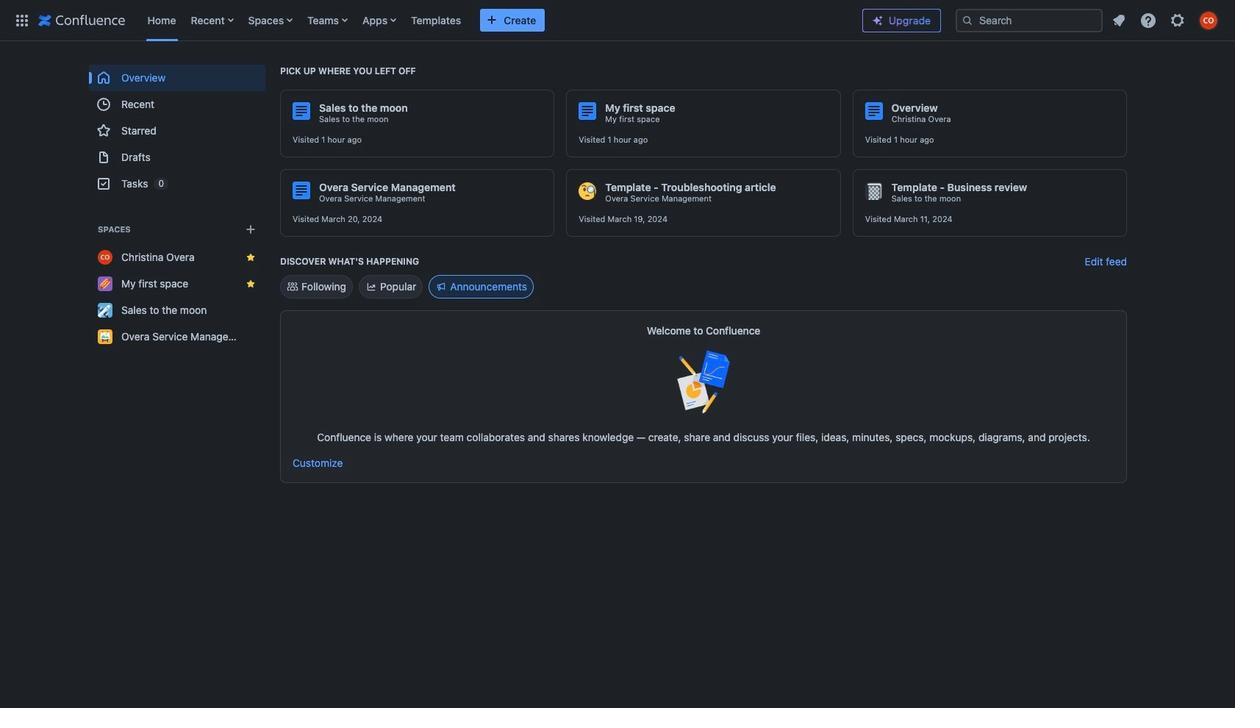 Task type: describe. For each thing, give the bounding box(es) containing it.
list for appswitcher icon
[[140, 0, 851, 41]]

settings icon image
[[1169, 11, 1187, 29]]

notification icon image
[[1111, 11, 1128, 29]]

global element
[[9, 0, 851, 41]]

premium image
[[872, 15, 884, 26]]

unstar this space image
[[245, 278, 257, 290]]



Task type: vqa. For each thing, say whether or not it's contained in the screenshot.
'jira' image
no



Task type: locate. For each thing, give the bounding box(es) containing it.
None search field
[[956, 8, 1103, 32]]

create a space image
[[242, 221, 260, 238]]

list for premium image
[[1106, 7, 1227, 33]]

appswitcher icon image
[[13, 11, 31, 29]]

unstar this space image
[[245, 252, 257, 263]]

:face_with_monocle: image
[[579, 182, 597, 200], [579, 182, 597, 200]]

confluence image
[[38, 11, 125, 29], [38, 11, 125, 29]]

Search field
[[956, 8, 1103, 32]]

1 horizontal spatial list
[[1106, 7, 1227, 33]]

search image
[[962, 14, 974, 26]]

banner
[[0, 0, 1236, 44]]

:notebook: image
[[865, 182, 883, 200], [865, 182, 883, 200]]

group
[[89, 65, 266, 197]]

help icon image
[[1140, 11, 1158, 29]]

list
[[140, 0, 851, 41], [1106, 7, 1227, 33]]

0 horizontal spatial list
[[140, 0, 851, 41]]



